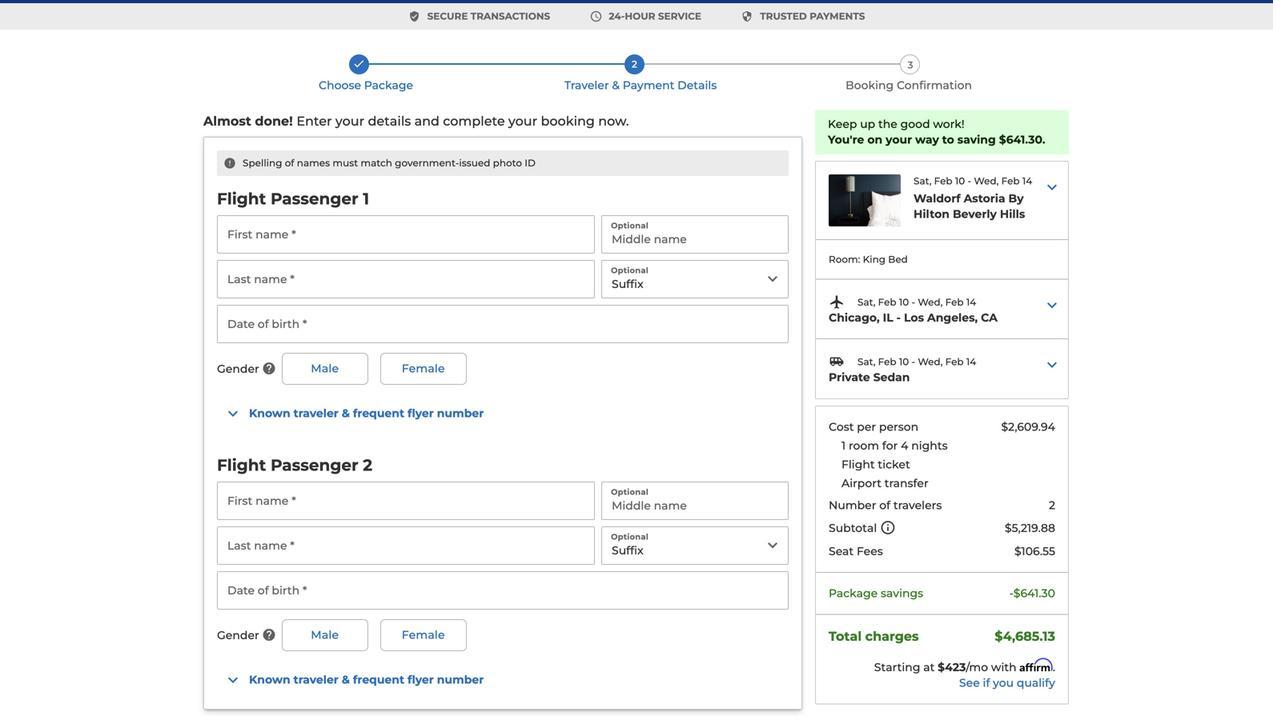 Task type: locate. For each thing, give the bounding box(es) containing it.
1 horizontal spatial of
[[879, 499, 891, 513]]

photo
[[493, 157, 522, 169]]

10 inside "sat, feb 10 - wed, feb 14 waldorf astoria by hilton beverly hills"
[[955, 175, 965, 187]]

feb
[[934, 175, 953, 187], [1002, 175, 1020, 187], [878, 297, 897, 308], [945, 297, 964, 308], [878, 356, 897, 368], [945, 356, 964, 368]]

14 up by
[[1022, 175, 1032, 187]]

of for number
[[879, 499, 891, 513]]

your up "id"
[[508, 113, 537, 129]]

1 vertical spatial 14
[[966, 297, 976, 308]]

female
[[402, 362, 445, 376], [402, 629, 445, 642]]

2 vertical spatial 14
[[966, 356, 976, 368]]

female for 2
[[402, 629, 445, 642]]

1 horizontal spatial your
[[508, 113, 537, 129]]

gender for flight passenger 1
[[217, 362, 259, 376]]

0 vertical spatial number
[[437, 407, 484, 421]]

1 vertical spatial female
[[402, 629, 445, 642]]

2
[[632, 58, 637, 70], [363, 456, 372, 475], [1049, 499, 1055, 513]]

toggle tooltip image
[[880, 520, 896, 536]]

feb down angeles,
[[945, 356, 964, 368]]

optional for first flight passenger's first name text box
[[611, 221, 649, 231]]

1 vertical spatial &
[[342, 407, 350, 421]]

optional for second flight passenger's last name text box
[[611, 533, 649, 542]]

sedan
[[873, 371, 910, 385]]

1 horizontal spatial package
[[829, 587, 878, 601]]

2 sat, feb 10 - wed, feb 14 from the top
[[858, 356, 976, 368]]

chicago,
[[829, 311, 880, 325]]

1 vertical spatial known
[[249, 674, 290, 687]]

2 vertical spatial sat,
[[858, 356, 876, 368]]

feb up angeles,
[[945, 297, 964, 308]]

choose
[[319, 78, 361, 92]]

1 passenger from the top
[[271, 189, 358, 209]]

1 horizontal spatial 1
[[842, 439, 846, 453]]

seat fees
[[829, 545, 883, 558]]

optional
[[611, 221, 649, 231], [611, 266, 649, 275], [611, 488, 649, 497], [611, 533, 649, 542]]

sat, feb 10 - wed, feb 14 waldorf astoria by hilton beverly hills
[[914, 175, 1032, 221]]

wed,
[[974, 175, 999, 187], [918, 297, 943, 308], [918, 356, 943, 368]]

transfer
[[885, 477, 929, 491]]

flight inside 1 room  for 4 nights flight ticket airport transfer
[[842, 458, 875, 472]]

0 vertical spatial known traveler & frequent flyer number
[[249, 407, 484, 421]]

1 horizontal spatial 2
[[632, 58, 637, 70]]

number for flight passenger 2
[[437, 674, 484, 687]]

0 vertical spatial traveler
[[294, 407, 339, 421]]

- up astoria
[[968, 175, 971, 187]]

1 vertical spatial 10
[[899, 297, 909, 308]]

flyer for 1
[[408, 407, 434, 421]]

14 for private sedan
[[966, 356, 976, 368]]

2 vertical spatial 10
[[899, 356, 909, 368]]

2 up $5,219.88
[[1049, 499, 1055, 513]]

10 up the chicago, il - los angeles, ca
[[899, 297, 909, 308]]

1 known traveler & frequent flyer number from the top
[[249, 407, 484, 421]]

1 frequent from the top
[[353, 407, 404, 421]]

passenger
[[271, 189, 358, 209], [271, 456, 358, 475]]

choose package
[[319, 78, 413, 92]]

0 vertical spatial male
[[311, 362, 339, 376]]

10 up "sedan"
[[899, 356, 909, 368]]

issued
[[459, 157, 490, 169]]

0 vertical spatial known
[[249, 407, 290, 421]]

sat, for il
[[858, 297, 876, 308]]

beverly
[[953, 208, 997, 221]]

0 vertical spatial sat,
[[914, 175, 932, 187]]

package savings
[[829, 587, 923, 601]]

hills
[[1000, 208, 1025, 221]]

gender for flight passenger 2
[[217, 629, 259, 643]]

hilton
[[914, 208, 950, 221]]

flight
[[217, 189, 266, 209], [217, 456, 266, 475], [842, 458, 875, 472]]

flyer for 2
[[408, 674, 434, 687]]

booking
[[541, 113, 595, 129]]

flight passenger 1
[[217, 189, 369, 209]]

feb up il
[[878, 297, 897, 308]]

10
[[955, 175, 965, 187], [899, 297, 909, 308], [899, 356, 909, 368]]

details
[[678, 78, 717, 92]]

il
[[883, 311, 893, 325]]

1 vertical spatial flyer
[[408, 674, 434, 687]]

your down the
[[886, 133, 912, 147]]

astoria
[[964, 192, 1005, 205]]

24-hour service
[[609, 10, 701, 22]]

wed, up astoria
[[974, 175, 999, 187]]

- up $4,685.13
[[1010, 587, 1014, 601]]

.
[[1053, 661, 1055, 675]]

angeles,
[[927, 311, 978, 325]]

saving
[[958, 133, 996, 147]]

optional for "first flight passenger's last name" text box
[[611, 266, 649, 275]]

2 horizontal spatial your
[[886, 133, 912, 147]]

1 vertical spatial package
[[829, 587, 878, 601]]

0 vertical spatial female
[[402, 362, 445, 376]]

almost
[[203, 113, 251, 129]]

sat, up private sedan
[[858, 356, 876, 368]]

14 down angeles,
[[966, 356, 976, 368]]

1 sat, feb 10 - wed, feb 14 from the top
[[858, 297, 976, 308]]

0 vertical spatial 14
[[1022, 175, 1032, 187]]

sat, feb 10 - wed, feb 14 up los
[[858, 297, 976, 308]]

0 vertical spatial flyer
[[408, 407, 434, 421]]

wed, up los
[[918, 297, 943, 308]]

1 number from the top
[[437, 407, 484, 421]]

package up details
[[364, 78, 413, 92]]

of for spelling
[[285, 157, 294, 169]]

0 horizontal spatial 2
[[363, 456, 372, 475]]

known traveler & frequent flyer number for 2
[[249, 674, 484, 687]]

savings
[[881, 587, 923, 601]]

1 vertical spatial traveler
[[294, 674, 339, 687]]

flight for flight passenger 1
[[217, 189, 266, 209]]

2 passenger from the top
[[271, 456, 358, 475]]

0 vertical spatial passenger
[[271, 189, 358, 209]]

2 vertical spatial &
[[342, 674, 350, 687]]

male
[[311, 362, 339, 376], [311, 629, 339, 642]]

3 optional from the top
[[611, 488, 649, 497]]

of left names at the left of page
[[285, 157, 294, 169]]

-
[[968, 175, 971, 187], [912, 297, 915, 308], [897, 311, 901, 325], [912, 356, 915, 368], [1010, 587, 1014, 601]]

0 vertical spatial gender
[[217, 362, 259, 376]]

1 vertical spatial known traveler & frequent flyer number
[[249, 674, 484, 687]]

2 vertical spatial 2
[[1049, 499, 1055, 513]]

for
[[882, 439, 898, 453]]

First flight passenger's date of birth telephone field
[[217, 305, 789, 344]]

private
[[829, 371, 870, 385]]

qualify
[[1017, 677, 1055, 690]]

2 flyer from the top
[[408, 674, 434, 687]]

1 optional from the top
[[611, 221, 649, 231]]

1 vertical spatial number
[[437, 674, 484, 687]]

0 vertical spatial frequent
[[353, 407, 404, 421]]

optional for second flight passenger's first name text box
[[611, 488, 649, 497]]

female for 1
[[402, 362, 445, 376]]

- up the chicago, il - los angeles, ca
[[912, 297, 915, 308]]

2 up "traveler & payment details"
[[632, 58, 637, 70]]

1 down match
[[363, 189, 369, 209]]

3
[[908, 59, 913, 71]]

travelers
[[894, 499, 942, 513]]

your for keep up the good work!
[[886, 133, 912, 147]]

id
[[525, 157, 536, 169]]

Optional text field
[[601, 482, 789, 521]]

Second flight passenger's date of birth telephone field
[[217, 572, 789, 610]]

los
[[904, 311, 924, 325]]

1 vertical spatial sat,
[[858, 297, 876, 308]]

1 vertical spatial wed,
[[918, 297, 943, 308]]

1 vertical spatial frequent
[[353, 674, 404, 687]]

2 traveler from the top
[[294, 674, 339, 687]]

2 known traveler & frequent flyer number from the top
[[249, 674, 484, 687]]

traveler for 2
[[294, 674, 339, 687]]

2 vertical spatial wed,
[[918, 356, 943, 368]]

on
[[868, 133, 883, 147]]

sat, inside "sat, feb 10 - wed, feb 14 waldorf astoria by hilton beverly hills"
[[914, 175, 932, 187]]

1 male from the top
[[311, 362, 339, 376]]

service
[[658, 10, 701, 22]]

10 up waldorf
[[955, 175, 965, 187]]

see
[[959, 677, 980, 690]]

1 female from the top
[[402, 362, 445, 376]]

1 vertical spatial gender
[[217, 629, 259, 643]]

government-
[[395, 157, 459, 169]]

known
[[249, 407, 290, 421], [249, 674, 290, 687]]

10 for private sedan
[[899, 356, 909, 368]]

2 male from the top
[[311, 629, 339, 642]]

1 vertical spatial male
[[311, 629, 339, 642]]

sat, feb 10 - wed, feb 14 for sedan
[[858, 356, 976, 368]]

1 down user image
[[842, 439, 846, 453]]

2 female from the top
[[402, 629, 445, 642]]

traveler for 1
[[294, 407, 339, 421]]

now.
[[598, 113, 629, 129]]

0 vertical spatial of
[[285, 157, 294, 169]]

0 vertical spatial 10
[[955, 175, 965, 187]]

0 horizontal spatial of
[[285, 157, 294, 169]]

your right enter
[[335, 113, 364, 129]]

1 flyer from the top
[[408, 407, 434, 421]]

1 vertical spatial 1
[[842, 439, 846, 453]]

Second flight passenger's first name text field
[[217, 482, 595, 521]]

2 up second flight passenger's first name text box
[[363, 456, 372, 475]]

1 vertical spatial sat, feb 10 - wed, feb 14
[[858, 356, 976, 368]]

trusted payments
[[760, 10, 865, 22]]

wed, down los
[[918, 356, 943, 368]]

14
[[1022, 175, 1032, 187], [966, 297, 976, 308], [966, 356, 976, 368]]

starting
[[874, 661, 921, 675]]

1 known from the top
[[249, 407, 290, 421]]

$106.55
[[1015, 545, 1055, 558]]

2 optional from the top
[[611, 266, 649, 275]]

1 vertical spatial of
[[879, 499, 891, 513]]

package down "seat fees"
[[829, 587, 878, 601]]

room
[[849, 439, 879, 453]]

1 gender from the top
[[217, 362, 259, 376]]

trusted
[[760, 10, 807, 22]]

male for 2
[[311, 629, 339, 642]]

-$641.30
[[1010, 587, 1055, 601]]

sat, up waldorf
[[914, 175, 932, 187]]

2 gender from the top
[[217, 629, 259, 643]]

sat, feb 10 - wed, feb 14
[[858, 297, 976, 308], [858, 356, 976, 368]]

hotel image image
[[829, 174, 901, 226]]

your inside keep up the good work! you're on your way to saving $641.30.
[[886, 133, 912, 147]]

4 optional from the top
[[611, 533, 649, 542]]

spelling of names must match government-issued photo id
[[243, 157, 536, 169]]

$2,609.94
[[1001, 420, 1055, 434]]

you
[[993, 677, 1014, 690]]

1 traveler from the top
[[294, 407, 339, 421]]

wed, for chicago, il - los angeles, ca
[[918, 297, 943, 308]]

sat, up chicago,
[[858, 297, 876, 308]]

14 up angeles,
[[966, 297, 976, 308]]

private sedan
[[829, 371, 910, 385]]

gender
[[217, 362, 259, 376], [217, 629, 259, 643]]

of up toggle tooltip 'image'
[[879, 499, 891, 513]]

keep
[[828, 117, 857, 131]]

enter
[[297, 113, 332, 129]]

transactions
[[471, 10, 550, 22]]

0 vertical spatial wed,
[[974, 175, 999, 187]]

male for 1
[[311, 362, 339, 376]]

14 inside "sat, feb 10 - wed, feb 14 waldorf astoria by hilton beverly hills"
[[1022, 175, 1032, 187]]

feb up "sedan"
[[878, 356, 897, 368]]

1 vertical spatial passenger
[[271, 456, 358, 475]]

0 horizontal spatial package
[[364, 78, 413, 92]]

number for flight passenger 1
[[437, 407, 484, 421]]

sat, feb 10 - wed, feb 14 up "sedan"
[[858, 356, 976, 368]]

number
[[437, 407, 484, 421], [437, 674, 484, 687]]

traveler
[[294, 407, 339, 421], [294, 674, 339, 687]]

spelling
[[243, 157, 282, 169]]

0 horizontal spatial 1
[[363, 189, 369, 209]]

2 known from the top
[[249, 674, 290, 687]]

package
[[364, 78, 413, 92], [829, 587, 878, 601]]

0 vertical spatial 1
[[363, 189, 369, 209]]

charges
[[865, 629, 919, 645]]

2 frequent from the top
[[353, 674, 404, 687]]

0 vertical spatial 2
[[632, 58, 637, 70]]

0 vertical spatial sat, feb 10 - wed, feb 14
[[858, 297, 976, 308]]

frequent for 2
[[353, 674, 404, 687]]

1
[[363, 189, 369, 209], [842, 439, 846, 453]]

$423
[[938, 661, 966, 675]]

the
[[878, 117, 898, 131]]

2 number from the top
[[437, 674, 484, 687]]



Task type: describe. For each thing, give the bounding box(es) containing it.
- inside "sat, feb 10 - wed, feb 14 waldorf astoria by hilton beverly hills"
[[968, 175, 971, 187]]

user image
[[829, 422, 843, 436]]

secure
[[427, 10, 468, 22]]

you're
[[828, 133, 864, 147]]

booking confirmation
[[846, 78, 972, 92]]

payment
[[623, 78, 675, 92]]

chicago, il - los angeles, ca
[[829, 311, 998, 325]]

2 horizontal spatial 2
[[1049, 499, 1055, 513]]

at
[[924, 661, 935, 675]]

room: king bed
[[829, 254, 908, 265]]

feb up by
[[1002, 175, 1020, 187]]

details
[[368, 113, 411, 129]]

seat
[[829, 545, 854, 558]]

& for 1
[[342, 407, 350, 421]]

per
[[857, 420, 876, 434]]

feb up waldorf
[[934, 175, 953, 187]]

First flight passenger's first name text field
[[217, 215, 595, 254]]

room:
[[829, 254, 860, 265]]

Optional text field
[[601, 215, 789, 254]]

First flight passenger's last name text field
[[217, 260, 595, 299]]

almost done! enter your details and complete your booking now.
[[203, 113, 629, 129]]

14 for chicago, il - los angeles, ca
[[966, 297, 976, 308]]

good
[[901, 117, 930, 131]]

names
[[297, 157, 330, 169]]

confirmation
[[897, 78, 972, 92]]

starting at $423 /mo with affirm . see if you qualify
[[874, 659, 1055, 690]]

Second flight passenger's last name text field
[[217, 527, 595, 565]]

see if you qualify link
[[816, 676, 1055, 692]]

0 horizontal spatial your
[[335, 113, 364, 129]]

frequent for 1
[[353, 407, 404, 421]]

flight for flight passenger 2
[[217, 456, 266, 475]]

1 inside 1 room  for 4 nights flight ticket airport transfer
[[842, 439, 846, 453]]

ca
[[981, 311, 998, 325]]

hour
[[625, 10, 655, 22]]

/mo
[[966, 661, 988, 675]]

known traveler & frequent flyer number for 1
[[249, 407, 484, 421]]

secure transactions
[[427, 10, 550, 22]]

1 vertical spatial 2
[[363, 456, 372, 475]]

10 for chicago, il - los angeles, ca
[[899, 297, 909, 308]]

0 vertical spatial &
[[612, 78, 620, 92]]

known for flight passenger 1
[[249, 407, 290, 421]]

with
[[991, 661, 1017, 675]]

passenger for 2
[[271, 456, 358, 475]]

$5,219.88
[[1005, 522, 1055, 536]]

known for flight passenger 2
[[249, 674, 290, 687]]

cost per person
[[829, 420, 919, 434]]

bed
[[888, 254, 908, 265]]

way
[[915, 133, 939, 147]]

waldorf
[[914, 192, 961, 205]]

up
[[860, 117, 875, 131]]

complete
[[443, 113, 505, 129]]

$641.30.
[[999, 133, 1045, 147]]

must
[[333, 157, 358, 169]]

nights
[[911, 439, 948, 453]]

keep up the good work! you're on your way to saving $641.30.
[[828, 117, 1045, 147]]

total
[[829, 629, 862, 645]]

king
[[863, 254, 886, 265]]

$641.30
[[1014, 587, 1055, 601]]

luggage image
[[858, 422, 873, 436]]

number
[[829, 499, 876, 513]]

wed, for private sedan
[[918, 356, 943, 368]]

sat, feb 10 - wed, feb 14 for il
[[858, 297, 976, 308]]

airport
[[842, 477, 882, 491]]

& for 2
[[342, 674, 350, 687]]

- right il
[[897, 311, 901, 325]]

$4,685.13
[[995, 629, 1055, 645]]

number of travelers
[[829, 499, 942, 513]]

to
[[942, 133, 954, 147]]

1 room  for 4 nights flight ticket airport transfer
[[842, 439, 948, 491]]

- down the chicago, il - los angeles, ca
[[912, 356, 915, 368]]

4
[[901, 439, 908, 453]]

total charges
[[829, 629, 919, 645]]

work!
[[933, 117, 965, 131]]

flights image
[[829, 294, 845, 310]]

your for almost done!
[[508, 113, 537, 129]]

ticket
[[878, 458, 910, 472]]

flight passenger 2
[[217, 456, 372, 475]]

match
[[361, 157, 392, 169]]

0 vertical spatial package
[[364, 78, 413, 92]]

passenger for 1
[[271, 189, 358, 209]]

traveler & payment details
[[564, 78, 717, 92]]

shuttle image
[[829, 354, 845, 370]]

traveler
[[564, 78, 609, 92]]

booking
[[846, 78, 894, 92]]

if
[[983, 677, 990, 690]]

fees
[[857, 545, 883, 558]]

subtotal
[[829, 522, 877, 536]]

clock image
[[888, 422, 902, 436]]

sat, for sedan
[[858, 356, 876, 368]]

cost
[[829, 420, 854, 434]]

wed, inside "sat, feb 10 - wed, feb 14 waldorf astoria by hilton beverly hills"
[[974, 175, 999, 187]]

done!
[[255, 113, 293, 129]]

by
[[1009, 192, 1024, 205]]



Task type: vqa. For each thing, say whether or not it's contained in the screenshot.
$
no



